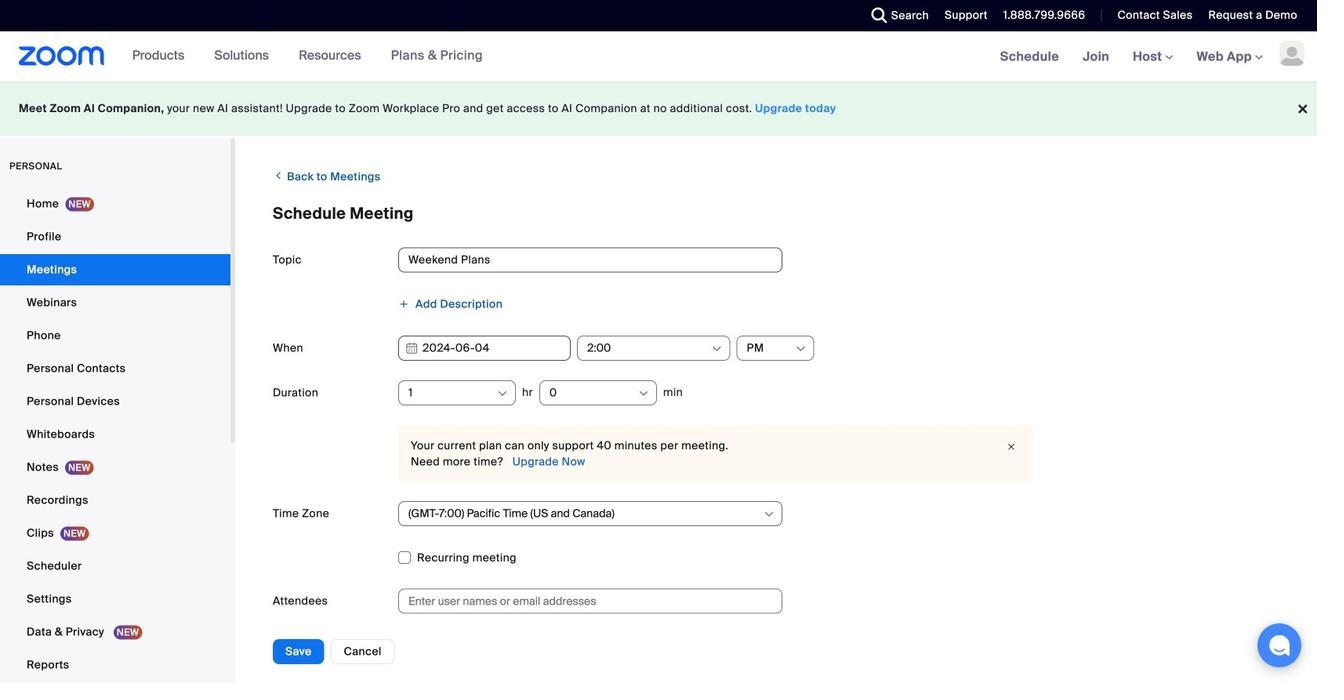 Task type: describe. For each thing, give the bounding box(es) containing it.
left image
[[273, 168, 284, 184]]

select time zone text field
[[409, 502, 762, 526]]

Persistent Chat, enter email address,Enter user names or email addresses text field
[[409, 589, 759, 613]]

show options image
[[763, 508, 776, 521]]

meetings navigation
[[989, 31, 1318, 83]]

profile picture image
[[1280, 41, 1305, 66]]



Task type: vqa. For each thing, say whether or not it's contained in the screenshot.
the top Show options icon
yes



Task type: locate. For each thing, give the bounding box(es) containing it.
application
[[398, 626, 1280, 644]]

My Meeting text field
[[398, 247, 783, 273]]

personal menu menu
[[0, 188, 231, 682]]

show options image
[[711, 343, 724, 355], [795, 343, 808, 355], [497, 388, 509, 400], [638, 388, 650, 400]]

footer
[[0, 82, 1318, 136]]

product information navigation
[[105, 31, 495, 82]]

choose date text field
[[398, 336, 571, 361]]

add image
[[398, 299, 409, 310]]

open chat image
[[1269, 635, 1291, 657]]

close image
[[1003, 439, 1021, 455]]

banner
[[0, 31, 1318, 83]]

zoom logo image
[[19, 46, 105, 66]]

select start time text field
[[588, 337, 710, 360]]



